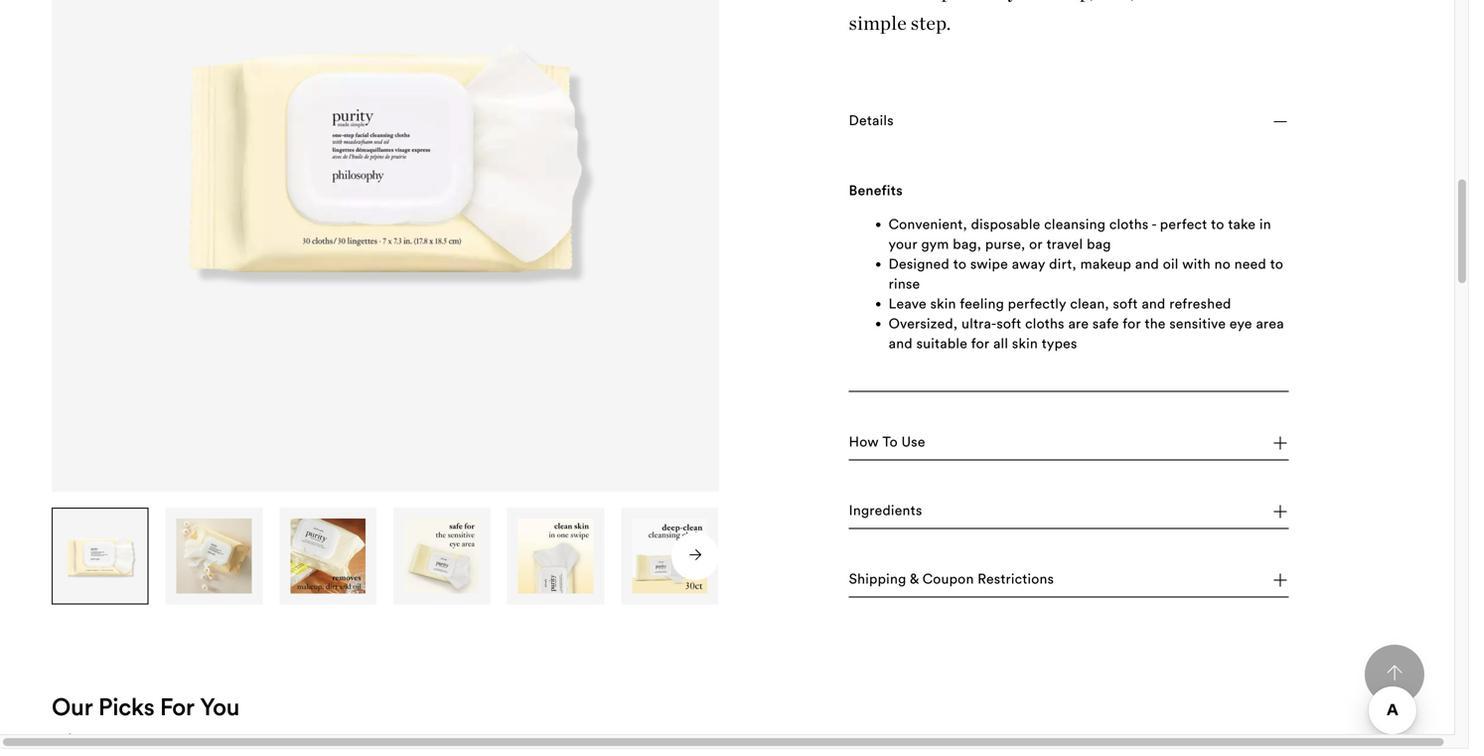 Task type: describe. For each thing, give the bounding box(es) containing it.
(meadowfoam)
[[1072, 581, 1170, 599]]

oil, down the martini
[[983, 700, 1006, 718]]

pelargonium
[[1010, 700, 1091, 718]]

oil inside "gently wipe cloth on skin to remove dirt, oil and makeup. avoid direct contact with eyes."
[[1117, 493, 1133, 510]]

perfect
[[1160, 215, 1208, 233]]

perfectly
[[1008, 295, 1067, 313]]

1 vertical spatial flower
[[1172, 700, 1216, 718]]

take
[[1228, 215, 1256, 233]]

12
[[52, 730, 65, 748]]

oil, down alba
[[1052, 601, 1075, 619]]

(sandalwood)
[[960, 601, 1048, 619]]

amyris
[[1078, 641, 1123, 658]]

ingredients
[[849, 501, 923, 519]]

fruit
[[1140, 621, 1170, 639]]

philosophy purity made simple one-step facial cleansing cloths #5 image
[[518, 519, 593, 594]]

isononanoate,
[[849, 740, 941, 749]]

0 vertical spatial seed
[[1174, 581, 1206, 599]]

oil, up (clary) at the right of page
[[1210, 581, 1233, 599]]

sarmientoi
[[907, 660, 977, 678]]

swipe
[[971, 255, 1008, 273]]

purse,
[[985, 235, 1026, 253]]

aniba
[[1200, 621, 1238, 639]]

and down -
[[1135, 255, 1159, 273]]

remove
[[1034, 493, 1082, 510]]

direct
[[849, 512, 887, 530]]

convenient, disposable cleansing cloths - perfect to take in your gym bag, purse, or travel bag designed to swipe away dirt, makeup and oil with no need to rinse leave skin feeling perfectly clean, soft and refreshed oversized, ultra-soft cloths are safe for the sensitive eye area and suitable for all skin types
[[889, 215, 1284, 352]]

2 / 9 group
[[166, 508, 264, 605]]

avoid
[[1223, 493, 1260, 510]]

martini
[[968, 680, 1015, 698]]

oil, left daucus
[[1023, 660, 1046, 678]]

mimosa
[[1046, 680, 1098, 698]]

your
[[889, 235, 918, 253]]

3 / 9 group
[[280, 508, 378, 605]]

-
[[1152, 215, 1157, 233]]

eyes.
[[976, 512, 1009, 530]]

disposable
[[971, 215, 1041, 233]]

cymbopogon
[[876, 680, 964, 698]]

centifolia
[[849, 621, 912, 639]]

bag
[[1087, 235, 1111, 253]]

butylene
[[967, 561, 1024, 579]]

sativa
[[1149, 660, 1189, 678]]

designed
[[889, 255, 950, 273]]

palmitate,
[[1163, 720, 1228, 738]]

1 / 9 group
[[52, 508, 150, 605]]

citrate,
[[1130, 561, 1179, 579]]

sodium
[[1077, 561, 1126, 579]]

need
[[1235, 255, 1267, 273]]

and down 'oversized,' on the top right of page
[[889, 335, 913, 352]]

multicaulis
[[908, 700, 979, 718]]

benefits
[[849, 182, 903, 199]]

gently
[[849, 493, 892, 510]]

cetyl
[[1124, 720, 1159, 738]]

0 vertical spatial soft
[[1113, 295, 1138, 313]]

area
[[1256, 315, 1284, 333]]

with inside "gently wipe cloth on skin to remove dirt, oil and makeup. avoid direct contact with eyes."
[[944, 512, 972, 530]]

rosa
[[1247, 601, 1278, 619]]

feeling
[[960, 295, 1004, 313]]

aqua/water/eau,
[[849, 561, 963, 579]]

product images carousel region
[[52, 0, 719, 606]]

gluconate,
[[1050, 720, 1121, 738]]

picks
[[98, 692, 154, 722]]

cleansing
[[1044, 215, 1106, 233]]

0 horizontal spatial cloths
[[1025, 315, 1065, 333]]

daucus
[[1050, 660, 1098, 678]]

philosophy purity made simple one-step facial cleansing cloths #6 image
[[632, 519, 707, 594]]

clean,
[[1070, 295, 1110, 313]]

gently wipe cloth on skin to remove dirt, oil and makeup. avoid direct contact with eyes.
[[849, 493, 1260, 530]]

0 vertical spatial philosophy purity made simple one-step facial cleansing cloths #1 image
[[52, 0, 719, 492]]

(pepper)
[[1081, 621, 1136, 639]]

album
[[914, 601, 956, 619]]

&
[[910, 570, 919, 588]]

0 horizontal spatial flower
[[916, 621, 960, 639]]

how
[[849, 433, 879, 451]]

how to use
[[849, 433, 926, 451]]

skin inside "gently wipe cloth on skin to remove dirt, oil and makeup. avoid direct contact with eyes."
[[988, 493, 1014, 510]]

balsamifera
[[1127, 641, 1202, 658]]

ethylhexylglycerin,
[[944, 740, 1068, 749]]

1 vertical spatial soft
[[997, 315, 1022, 333]]

refreshed
[[1170, 295, 1232, 313]]

rinse
[[889, 275, 920, 293]]

1 vertical spatial wood
[[981, 660, 1019, 678]]

restrictions
[[978, 570, 1054, 588]]

sensitive
[[1170, 315, 1226, 333]]



Task type: vqa. For each thing, say whether or not it's contained in the screenshot.
PlayStore image at the right of page
no



Task type: locate. For each thing, give the bounding box(es) containing it.
types
[[1042, 335, 1078, 352]]

seed
[[1174, 581, 1206, 599], [1247, 660, 1279, 678]]

with left "no" at the top right of the page
[[1183, 255, 1211, 273]]

wood down piper
[[1009, 641, 1047, 658]]

and up the the
[[1142, 295, 1166, 313]]

sclarea
[[1121, 601, 1169, 619]]

glycerin,
[[930, 720, 989, 738]]

santalum
[[849, 601, 910, 619]]

1 vertical spatial oil
[[1117, 493, 1133, 510]]

cloths
[[1110, 215, 1149, 233], [1025, 315, 1065, 333]]

dirt, inside convenient, disposable cleansing cloths - perfect to take in your gym bag, purse, or travel bag designed to swipe away dirt, makeup and oil with no need to rinse leave skin feeling perfectly clean, soft and refreshed oversized, ultra-soft cloths are safe for the sensitive eye area and suitable for all skin types
[[1049, 255, 1077, 273]]

items
[[68, 730, 104, 748]]

oil right remove
[[1117, 493, 1133, 510]]

oil, up pelargonium
[[1019, 680, 1042, 698]]

5 / 9 group
[[507, 508, 605, 605]]

are
[[1069, 315, 1089, 333]]

you
[[200, 692, 240, 722]]

glycol,
[[1027, 561, 1073, 579]]

limnanthes
[[960, 581, 1035, 599]]

flower up palmitate,
[[1172, 700, 1216, 718]]

0 horizontal spatial oil
[[1117, 493, 1133, 510]]

0 vertical spatial dirt,
[[1049, 255, 1077, 273]]

1 horizontal spatial seed
[[1247, 660, 1279, 678]]

0 horizontal spatial soft
[[997, 315, 1022, 333]]

wood
[[1009, 641, 1047, 658], [981, 660, 1019, 678]]

on
[[968, 493, 984, 510]]

our
[[52, 692, 93, 722]]

bulnesia
[[849, 660, 903, 678]]

0 vertical spatial with
[[1183, 255, 1211, 273]]

skin up 'oversized,' on the top right of page
[[931, 295, 956, 313]]

oil inside convenient, disposable cleansing cloths - perfect to take in your gym bag, purse, or travel bag designed to swipe away dirt, makeup and oil with no need to rinse leave skin feeling perfectly clean, soft and refreshed oversized, ultra-soft cloths are safe for the sensitive eye area and suitable for all skin types
[[1163, 255, 1179, 273]]

0 vertical spatial flower
[[916, 621, 960, 639]]

to right the need
[[1270, 255, 1284, 273]]

1 horizontal spatial dirt,
[[1086, 493, 1114, 510]]

0 vertical spatial skin
[[931, 295, 956, 313]]

oil
[[1163, 255, 1179, 273], [1117, 493, 1133, 510]]

0 horizontal spatial with
[[944, 512, 972, 530]]

2 vertical spatial skin
[[988, 493, 1014, 510]]

with inside convenient, disposable cleansing cloths - perfect to take in your gym bag, purse, or travel bag designed to swipe away dirt, makeup and oil with no need to rinse leave skin feeling perfectly clean, soft and refreshed oversized, ultra-soft cloths are safe for the sensitive eye area and suitable for all skin types
[[1183, 255, 1211, 273]]

details
[[849, 111, 894, 129]]

makeup.
[[1165, 493, 1220, 510]]

seed up (clary) at the right of page
[[1174, 581, 1206, 599]]

oil,
[[1210, 581, 1233, 599], [1052, 601, 1075, 619], [1220, 601, 1243, 619], [964, 621, 987, 639], [1173, 621, 1197, 639], [1051, 641, 1074, 658], [1238, 641, 1262, 658], [1023, 660, 1046, 678], [849, 680, 872, 698], [1019, 680, 1042, 698], [983, 700, 1006, 718], [1219, 700, 1243, 718]]

philosophy purity made simple one-step facial cleansing cloths #3 image
[[290, 519, 366, 594]]

for
[[1123, 315, 1141, 333], [971, 335, 990, 352]]

oil, down extract,
[[1219, 700, 1243, 718]]

(clary)
[[1173, 601, 1216, 619]]

the
[[1145, 315, 1166, 333]]

dirt, inside "gently wipe cloth on skin to remove dirt, oil and makeup. avoid direct contact with eyes."
[[1086, 493, 1114, 510]]

shipping & coupon restrictions
[[849, 570, 1054, 588]]

gluconolactone,
[[849, 581, 956, 599]]

for down the ultra-
[[971, 335, 990, 352]]

tocopherol,
[[849, 720, 926, 738]]

skin up eyes.
[[988, 493, 1014, 510]]

oil, down bulnesia
[[849, 680, 872, 698]]

1 horizontal spatial bark
[[1206, 641, 1235, 658]]

to
[[883, 433, 898, 451]]

1 horizontal spatial for
[[1123, 315, 1141, 333]]

carota
[[1102, 660, 1146, 678]]

in
[[1260, 215, 1272, 233]]

to left remove
[[1017, 493, 1031, 510]]

extract,
[[1202, 680, 1253, 698]]

with down cloth
[[944, 512, 972, 530]]

aqua/water/eau, butylene glycol, sodium citrate, gluconolactone, limnanthes alba (meadowfoam) seed oil, santalum album (sandalwood) oil, salvia sclarea (clary) oil, rosa centifolia flower oil, piper nigrum (pepper) fruit oil, aniba rosaeodora (rosewood) wood oil, amyris balsamifera bark oil, bulnesia sarmientoi wood oil, daucus carota sativa (carrot) seed oil, cymbopogon martini oil, mimosa tenuiflora bark extract, ormenis multicaulis oil, pelargonium graveolens flower oil, tocopherol, glycerin, calcium gluconate, cetyl palmitate, cetearyl isononanoate, ethylhexylglycerin, glyceryl stearate,
[[849, 561, 1287, 749]]

0 vertical spatial cloths
[[1110, 215, 1149, 233]]

dirt, down the travel
[[1049, 255, 1077, 273]]

oil, down (clary) at the right of page
[[1173, 621, 1197, 639]]

1 vertical spatial dirt,
[[1086, 493, 1114, 510]]

gym
[[921, 235, 949, 253]]

piper
[[991, 621, 1025, 639]]

to
[[1211, 215, 1225, 233], [954, 255, 967, 273], [1270, 255, 1284, 273], [1017, 493, 1031, 510]]

soft up 'safe' on the top right
[[1113, 295, 1138, 313]]

philosophy purity made simple one-step facial cleansing cloths #1 image
[[52, 0, 719, 492], [63, 519, 138, 594]]

coupon
[[923, 570, 974, 588]]

philosophy purity made simple one-step facial cleansing cloths #4 image
[[404, 519, 480, 594]]

our picks for you 12 items
[[52, 692, 240, 748]]

graveolens
[[1095, 700, 1168, 718]]

seed up extract,
[[1247, 660, 1279, 678]]

flower down the album
[[916, 621, 960, 639]]

use
[[902, 433, 926, 451]]

next slide image
[[690, 549, 701, 561]]

convenient,
[[889, 215, 968, 233]]

calcium
[[992, 720, 1046, 738]]

soft up 'all'
[[997, 315, 1022, 333]]

cloth
[[931, 493, 964, 510]]

alba
[[1039, 581, 1068, 599]]

1 vertical spatial cloths
[[1025, 315, 1065, 333]]

ormenis
[[849, 700, 904, 718]]

contact
[[891, 512, 940, 530]]

1 vertical spatial with
[[944, 512, 972, 530]]

wood up the martini
[[981, 660, 1019, 678]]

to down bag,
[[954, 255, 967, 273]]

philosophy purity made simple one-step facial cleansing cloths #2 image
[[177, 519, 252, 594]]

skin right 'all'
[[1012, 335, 1038, 352]]

away
[[1012, 255, 1046, 273]]

1 vertical spatial skin
[[1012, 335, 1038, 352]]

0 vertical spatial wood
[[1009, 641, 1047, 658]]

safe
[[1093, 315, 1119, 333]]

1 horizontal spatial oil
[[1163, 255, 1179, 273]]

makeup
[[1081, 255, 1132, 273]]

0 vertical spatial bark
[[1206, 641, 1235, 658]]

6 / 9 group
[[621, 508, 719, 605]]

1 vertical spatial for
[[971, 335, 990, 352]]

to inside "gently wipe cloth on skin to remove dirt, oil and makeup. avoid direct contact with eyes."
[[1017, 493, 1031, 510]]

to left take
[[1211, 215, 1225, 233]]

0 horizontal spatial bark
[[1170, 680, 1199, 698]]

1 horizontal spatial with
[[1183, 255, 1211, 273]]

1 horizontal spatial flower
[[1172, 700, 1216, 718]]

glyceryl
[[1071, 740, 1126, 749]]

oil, down the nigrum
[[1051, 641, 1074, 658]]

travel
[[1047, 235, 1083, 253]]

bark
[[1206, 641, 1235, 658], [1170, 680, 1199, 698]]

wipe
[[896, 493, 927, 510]]

dirt, right remove
[[1086, 493, 1114, 510]]

1 horizontal spatial soft
[[1113, 295, 1138, 313]]

oil, up (rosewood)
[[964, 621, 987, 639]]

suitable
[[917, 335, 968, 352]]

1 vertical spatial seed
[[1247, 660, 1279, 678]]

and inside "gently wipe cloth on skin to remove dirt, oil and makeup. avoid direct contact with eyes."
[[1137, 493, 1161, 510]]

flower
[[916, 621, 960, 639], [1172, 700, 1216, 718]]

bark down aniba
[[1206, 641, 1235, 658]]

cloths left -
[[1110, 215, 1149, 233]]

bark down "sativa"
[[1170, 680, 1199, 698]]

for left the the
[[1123, 315, 1141, 333]]

0 vertical spatial oil
[[1163, 255, 1179, 273]]

0 horizontal spatial seed
[[1174, 581, 1206, 599]]

no
[[1215, 255, 1231, 273]]

oil, up (carrot)
[[1238, 641, 1262, 658]]

(carrot)
[[1193, 660, 1243, 678]]

all
[[994, 335, 1009, 352]]

nigrum
[[1029, 621, 1077, 639]]

bag,
[[953, 235, 982, 253]]

back to top image
[[1387, 665, 1403, 681]]

for
[[160, 692, 194, 722]]

cetearyl
[[1232, 720, 1287, 738]]

cloths down the perfectly
[[1025, 315, 1065, 333]]

0 horizontal spatial dirt,
[[1049, 255, 1077, 273]]

and left makeup.
[[1137, 493, 1161, 510]]

soft
[[1113, 295, 1138, 313], [997, 315, 1022, 333]]

(rosewood)
[[929, 641, 1005, 658]]

1 vertical spatial philosophy purity made simple one-step facial cleansing cloths #1 image
[[63, 519, 138, 594]]

1 vertical spatial bark
[[1170, 680, 1199, 698]]

philosophy purity made simple one-step facial cleansing cloths #1 image inside 1 / 9 group
[[63, 519, 138, 594]]

1 horizontal spatial cloths
[[1110, 215, 1149, 233]]

eye
[[1230, 315, 1253, 333]]

oversized,
[[889, 315, 958, 333]]

shipping
[[849, 570, 907, 588]]

0 vertical spatial for
[[1123, 315, 1141, 333]]

4 / 9 group
[[393, 508, 491, 605]]

oil down perfect in the top right of the page
[[1163, 255, 1179, 273]]

oil, up aniba
[[1220, 601, 1243, 619]]

0 horizontal spatial for
[[971, 335, 990, 352]]



